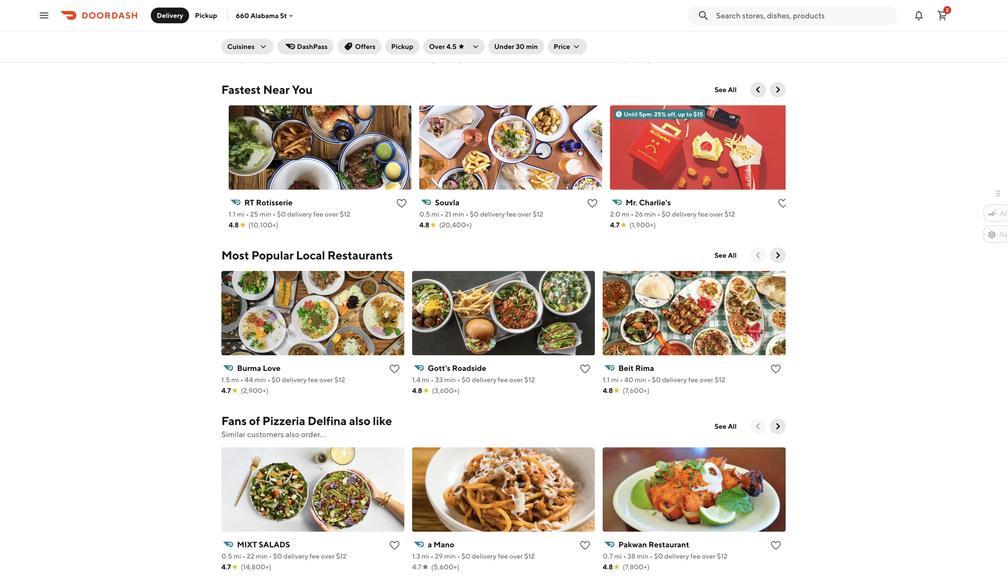 Task type: vqa. For each thing, say whether or not it's contained in the screenshot.


Task type: locate. For each thing, give the bounding box(es) containing it.
$​0 up '(20,400+)'
[[470, 210, 479, 218]]

offers button
[[338, 39, 382, 54]]

2 all from the top
[[729, 251, 737, 259]]

mi for rt rotisserie
[[237, 210, 245, 218]]

under 30 min button
[[489, 39, 544, 54]]

$12 for mixt salads
[[336, 552, 347, 560]]

fee
[[310, 44, 320, 52], [499, 44, 509, 52], [314, 210, 324, 218], [507, 210, 517, 218], [699, 210, 709, 218], [308, 376, 318, 384], [498, 376, 508, 384], [689, 376, 699, 384], [310, 552, 320, 560], [498, 552, 508, 560], [691, 552, 701, 560]]

• left 25
[[246, 210, 249, 218]]

0 vertical spatial all
[[729, 86, 737, 94]]

0.5 mi • 22 min • $​0 delivery fee over $12
[[222, 552, 347, 560]]

•
[[242, 44, 245, 52], [269, 44, 272, 52], [434, 44, 436, 52], [459, 44, 462, 52], [246, 210, 249, 218], [273, 210, 276, 218], [441, 210, 444, 218], [466, 210, 469, 218], [631, 210, 634, 218], [658, 210, 661, 218], [240, 376, 243, 384], [268, 376, 270, 384], [431, 376, 434, 384], [458, 376, 461, 384], [621, 376, 623, 384], [648, 376, 651, 384], [243, 552, 246, 560], [269, 552, 272, 560], [431, 552, 434, 560], [458, 552, 460, 560], [624, 552, 627, 560], [650, 552, 653, 560]]

$12 for a mano
[[525, 552, 535, 560]]

min for mixt salads
[[256, 552, 268, 560]]

0 vertical spatial see all link
[[709, 82, 743, 98]]

click to add this store to your saved list image for pakwan restaurant
[[771, 540, 782, 552]]

previous button of carousel image
[[754, 251, 764, 260], [754, 422, 764, 431]]

mi for mixt salads
[[234, 552, 241, 560]]

under 30 min
[[495, 42, 538, 50]]

min for gott's roadside
[[445, 376, 456, 384]]

1 see from the top
[[715, 86, 727, 94]]

click to add this store to your saved list image for mixt salads
[[389, 540, 401, 552]]

0 items, open order cart image
[[937, 10, 949, 21]]

4.8 down 0.7 at the bottom
[[603, 563, 613, 571]]

pickup button
[[189, 8, 223, 23], [386, 39, 420, 54]]

2 next button of carousel image from the top
[[774, 251, 783, 260]]

min for mr. charlie's
[[645, 210, 657, 218]]

1 vertical spatial see all link
[[709, 248, 743, 263]]

pickup left over
[[391, 42, 414, 50]]

beit rima
[[619, 364, 655, 373]]

delivery
[[284, 44, 308, 52], [473, 44, 498, 52], [287, 210, 312, 218], [481, 210, 505, 218], [672, 210, 697, 218], [282, 376, 307, 384], [472, 376, 497, 384], [663, 376, 688, 384], [284, 552, 308, 560], [472, 552, 497, 560], [665, 552, 690, 560]]

25%
[[655, 111, 667, 118]]

delfina
[[308, 414, 347, 428]]

1 horizontal spatial pickup button
[[386, 39, 420, 54]]

next button of carousel image for fastest near you
[[774, 85, 783, 95]]

1 previous button of carousel image from the top
[[754, 251, 764, 260]]

min for rt rotisserie
[[260, 210, 272, 218]]

• up (5,600+)
[[458, 552, 460, 560]]

off,
[[668, 111, 677, 118]]

1.4 mi • 33 min • $​0 delivery fee over $12
[[412, 376, 535, 384]]

1 horizontal spatial also
[[349, 414, 371, 428]]

fee for beit rima
[[689, 376, 699, 384]]

1 horizontal spatial 1.1
[[603, 376, 610, 384]]

click to add this store to your saved list image
[[580, 32, 592, 44], [771, 363, 782, 375], [389, 540, 401, 552], [771, 540, 782, 552]]

2 vertical spatial see all
[[715, 422, 737, 430]]

all for fastest near you
[[729, 86, 737, 94]]

a mano
[[428, 540, 455, 549]]

min right 22
[[256, 552, 268, 560]]

min right 29
[[445, 552, 456, 560]]

0.5 mi • 21 min • $​0 delivery fee over $12 for kitava
[[412, 44, 536, 52]]

$​0 down 'rotisserie'
[[277, 210, 286, 218]]

38
[[628, 552, 636, 560]]

1 vertical spatial next button of carousel image
[[774, 251, 783, 260]]

1 horizontal spatial pickup
[[391, 42, 414, 50]]

4.7 for mr. charlie's
[[611, 221, 620, 229]]

2.0 left 36
[[222, 44, 232, 52]]

4.7 for kitava
[[412, 55, 422, 63]]

0 horizontal spatial 21
[[438, 44, 444, 52]]

0 horizontal spatial pickup button
[[189, 8, 223, 23]]

1.3
[[412, 552, 421, 560]]

$​0 for beit rima
[[652, 376, 661, 384]]

also left like
[[349, 414, 371, 428]]

min for souvla
[[453, 210, 465, 218]]

4.7 left (22,700+) at the top left of page
[[412, 55, 422, 63]]

mi left 22
[[234, 552, 241, 560]]

0 vertical spatial 2.0
[[222, 44, 232, 52]]

40
[[625, 376, 634, 384]]

see for fastest near you
[[715, 86, 727, 94]]

see for most popular local restaurants
[[715, 251, 727, 259]]

$​0 down charlie's
[[662, 210, 671, 218]]

1.1 left 40 at the right bottom of page
[[603, 376, 610, 384]]

dashpass
[[297, 42, 328, 50]]

$12 for pakwan restaurant
[[718, 552, 728, 560]]

min for beit rima
[[635, 376, 647, 384]]

next button of carousel image
[[774, 85, 783, 95], [774, 251, 783, 260], [774, 422, 783, 431]]

mi left 25
[[237, 210, 245, 218]]

1 see all from the top
[[715, 86, 737, 94]]

mi
[[233, 44, 241, 52], [425, 44, 432, 52], [237, 210, 245, 218], [432, 210, 439, 218], [622, 210, 630, 218], [231, 376, 239, 384], [422, 376, 430, 384], [612, 376, 619, 384], [234, 552, 241, 560], [422, 552, 430, 560], [615, 552, 622, 560]]

see all link
[[709, 82, 743, 98], [709, 248, 743, 263], [709, 419, 743, 434]]

0 vertical spatial see all
[[715, 86, 737, 94]]

over for burma love
[[320, 376, 333, 384]]

4.7 left (1,900+) on the right top
[[611, 221, 620, 229]]

4.8
[[229, 221, 239, 229], [420, 221, 430, 229], [412, 387, 423, 395], [603, 387, 613, 395], [603, 563, 613, 571]]

1.1 left 25
[[229, 210, 236, 218]]

1 see all link from the top
[[709, 82, 743, 98]]

2 see all from the top
[[715, 251, 737, 259]]

(20,400+)
[[440, 221, 472, 229]]

$​0 down "rima"
[[652, 376, 661, 384]]

1 vertical spatial see all
[[715, 251, 737, 259]]

2 see all link from the top
[[709, 248, 743, 263]]

mi left 40 at the right bottom of page
[[612, 376, 619, 384]]

$​0 right 29
[[462, 552, 471, 560]]

4.7 down 1.5
[[222, 387, 231, 395]]

0 horizontal spatial 2.0
[[222, 44, 232, 52]]

mi right 1.3
[[422, 552, 430, 560]]

st
[[280, 11, 287, 19]]

rt rotisserie
[[245, 198, 293, 207]]

4.7 for sweetgreen
[[222, 55, 231, 63]]

see all for most popular local restaurants
[[715, 251, 737, 259]]

4.8 down 1.4
[[412, 387, 423, 395]]

mixt salads
[[237, 540, 290, 549]]

(10,100+)
[[249, 221, 279, 229]]

mi for mr. charlie's
[[622, 210, 630, 218]]

$​0 for mixt salads
[[273, 552, 282, 560]]

delivery for souvla
[[481, 210, 505, 218]]

fastest near you
[[222, 83, 313, 97]]

1 vertical spatial previous button of carousel image
[[754, 422, 764, 431]]

0.5 mi • 21 min • $​0 delivery fee over $12
[[412, 44, 536, 52], [420, 210, 544, 218]]

• down gott's roadside
[[458, 376, 461, 384]]

21 for souvla
[[445, 210, 452, 218]]

1 vertical spatial 1.1
[[603, 376, 610, 384]]

alabama
[[251, 11, 279, 19]]

0 vertical spatial 0.5 mi • 21 min • $​0 delivery fee over $12
[[412, 44, 536, 52]]

1 vertical spatial 21
[[445, 210, 452, 218]]

$​0 down love
[[272, 376, 281, 384]]

2 button
[[933, 6, 953, 25]]

4.5
[[447, 42, 457, 50]]

over for beit rima
[[700, 376, 714, 384]]

4.7
[[222, 55, 231, 63], [412, 55, 422, 63], [603, 55, 613, 63], [611, 221, 620, 229], [222, 387, 231, 395], [222, 563, 231, 571], [412, 563, 422, 571]]

click to add this store to your saved list image for souvla
[[587, 198, 599, 209]]

fastest
[[222, 83, 261, 97]]

mr.
[[626, 198, 638, 207]]

mi down kitava
[[425, 44, 432, 52]]

delivery for mr. charlie's
[[672, 210, 697, 218]]

min
[[526, 42, 538, 50], [256, 44, 268, 52], [446, 44, 457, 52], [260, 210, 272, 218], [453, 210, 465, 218], [645, 210, 657, 218], [255, 376, 266, 384], [445, 376, 456, 384], [635, 376, 647, 384], [256, 552, 268, 560], [445, 552, 456, 560], [637, 552, 649, 560]]

pickup button right delivery
[[189, 8, 223, 23]]

4.7 down cuisines
[[222, 55, 231, 63]]

2.0 mi • 26 min • $​0 delivery fee over $12
[[611, 210, 736, 218]]

2 vertical spatial all
[[729, 422, 737, 430]]

0.5 mi • 21 min • $​0 delivery fee over $12 up '(20,400+)'
[[420, 210, 544, 218]]

min right 36
[[256, 44, 268, 52]]

$​0 down pakwan restaurant
[[655, 552, 664, 560]]

restaurant
[[649, 540, 690, 549]]

offers
[[355, 42, 376, 50]]

0 vertical spatial pickup
[[195, 11, 217, 19]]

1 vertical spatial also
[[286, 430, 300, 439]]

pickup button left over
[[386, 39, 420, 54]]

1 vertical spatial all
[[729, 251, 737, 259]]

mi left 36
[[233, 44, 241, 52]]

660 alabama st
[[236, 11, 287, 19]]

click to add this store to your saved list image for sweetgreen
[[389, 32, 401, 44]]

also down pizzeria
[[286, 430, 300, 439]]

delivery for sweetgreen
[[284, 44, 308, 52]]

min up (10,100+)
[[260, 210, 272, 218]]

over for gott's roadside
[[510, 376, 523, 384]]

mi right 0.7 at the bottom
[[615, 552, 622, 560]]

over for a mano
[[510, 552, 523, 560]]

2.0 for mr. charlie's
[[611, 210, 621, 218]]

mi for gott's roadside
[[422, 376, 430, 384]]

1.1
[[229, 210, 236, 218], [603, 376, 610, 384]]

1.3 mi • 29 min • $​0 delivery fee over $12
[[412, 552, 535, 560]]

$12 for souvla
[[533, 210, 544, 218]]

mi down souvla
[[432, 210, 439, 218]]

0 horizontal spatial also
[[286, 430, 300, 439]]

rt
[[245, 198, 255, 207]]

$12 for beit rima
[[715, 376, 726, 384]]

0 horizontal spatial 1.1
[[229, 210, 236, 218]]

burma
[[237, 364, 261, 373]]

click to add this store to your saved list image for gott's roadside
[[580, 363, 592, 375]]

1 vertical spatial pickup
[[391, 42, 414, 50]]

fee for a mano
[[498, 552, 508, 560]]

mi right 1.5
[[231, 376, 239, 384]]

souvla
[[435, 198, 460, 207]]

4.8 left (7,600+)
[[603, 387, 613, 395]]

min up (7,600+)
[[635, 376, 647, 384]]

notification bell image
[[914, 10, 926, 21]]

mi for pakwan restaurant
[[615, 552, 622, 560]]

44
[[245, 376, 253, 384]]

$​0
[[273, 44, 282, 52], [463, 44, 472, 52], [277, 210, 286, 218], [470, 210, 479, 218], [662, 210, 671, 218], [272, 376, 281, 384], [462, 376, 471, 384], [652, 376, 661, 384], [273, 552, 282, 560], [462, 552, 471, 560], [655, 552, 664, 560]]

2 vertical spatial 0.5
[[222, 552, 232, 560]]

$​0 down salads
[[273, 552, 282, 560]]

price button
[[548, 39, 587, 54]]

2 vertical spatial see
[[715, 422, 727, 430]]

$​0 for sweetgreen
[[273, 44, 282, 52]]

(1,900+)
[[630, 221, 656, 229]]

2.0 mi • 36 min • $​0 delivery fee over $12
[[222, 44, 347, 52]]

4.8 for souvla
[[420, 221, 430, 229]]

1 horizontal spatial 21
[[445, 210, 452, 218]]

$​0 down the sweetgreen on the top left
[[273, 44, 282, 52]]

$​0 down roadside
[[462, 376, 471, 384]]

21 left the 4.5
[[438, 44, 444, 52]]

delivery for a mano
[[472, 552, 497, 560]]

4.8 for gott's roadside
[[412, 387, 423, 395]]

29
[[435, 552, 443, 560]]

1 vertical spatial 2.0
[[611, 210, 621, 218]]

dashpass button
[[278, 39, 334, 54]]

$​0 right the 4.5
[[463, 44, 472, 52]]

click to add this store to your saved list image for rt rotisserie
[[396, 198, 408, 209]]

36
[[247, 44, 255, 52]]

to
[[687, 111, 693, 118]]

4.8 for pakwan restaurant
[[603, 563, 613, 571]]

click to add this store to your saved list image
[[389, 32, 401, 44], [396, 198, 408, 209], [587, 198, 599, 209], [778, 198, 790, 209], [389, 363, 401, 375], [580, 363, 592, 375], [580, 540, 592, 552]]

pickup right delivery
[[195, 11, 217, 19]]

2 previous button of carousel image from the top
[[754, 422, 764, 431]]

0.7
[[603, 552, 613, 560]]

1 next button of carousel image from the top
[[774, 85, 783, 95]]

4.7 left (14,800+)
[[222, 563, 231, 571]]

4.8 left (10,100+)
[[229, 221, 239, 229]]

0 vertical spatial 1.1
[[229, 210, 236, 218]]

min right 33
[[445, 376, 456, 384]]

0 vertical spatial previous button of carousel image
[[754, 251, 764, 260]]

salads
[[259, 540, 290, 549]]

22
[[247, 552, 255, 560]]

• left 26
[[631, 210, 634, 218]]

1 vertical spatial pickup button
[[386, 39, 420, 54]]

fee for gott's roadside
[[498, 376, 508, 384]]

• down love
[[268, 376, 270, 384]]

4.8 for beit rima
[[603, 387, 613, 395]]

0 vertical spatial 21
[[438, 44, 444, 52]]

min right 38 at the bottom of the page
[[637, 552, 649, 560]]

min right 26
[[645, 210, 657, 218]]

2.0 left 26
[[611, 210, 621, 218]]

1 vertical spatial 0.5
[[420, 210, 430, 218]]

0 vertical spatial see
[[715, 86, 727, 94]]

2 vertical spatial see all link
[[709, 419, 743, 434]]

mi down mr.
[[622, 210, 630, 218]]

• left 22
[[243, 552, 246, 560]]

0 vertical spatial 0.5
[[412, 44, 423, 52]]

all
[[729, 86, 737, 94], [729, 251, 737, 259], [729, 422, 737, 430]]

min right "44"
[[255, 376, 266, 384]]

0.5 mi • 21 min • $​0 delivery fee over $12 up (22,700+) at the top left of page
[[412, 44, 536, 52]]

1 all from the top
[[729, 86, 737, 94]]

1 vertical spatial see
[[715, 251, 727, 259]]

mi right 1.4
[[422, 376, 430, 384]]

• left "44"
[[240, 376, 243, 384]]

rima
[[636, 364, 655, 373]]

mi for sweetgreen
[[233, 44, 241, 52]]

0 vertical spatial next button of carousel image
[[774, 85, 783, 95]]

(7,600+)
[[623, 387, 650, 395]]

min up '(20,400+)'
[[453, 210, 465, 218]]

min up (22,700+) at the top left of page
[[446, 44, 457, 52]]

over
[[321, 44, 335, 52], [511, 44, 525, 52], [325, 210, 339, 218], [518, 210, 532, 218], [710, 210, 724, 218], [320, 376, 333, 384], [510, 376, 523, 384], [700, 376, 714, 384], [321, 552, 335, 560], [510, 552, 523, 560], [702, 552, 716, 560]]

21 down souvla
[[445, 210, 452, 218]]

see
[[715, 86, 727, 94], [715, 251, 727, 259], [715, 422, 727, 430]]

$​0 for gott's roadside
[[462, 376, 471, 384]]

click to add this store to your saved list image for burma love
[[389, 363, 401, 375]]

4.7 down 1.3
[[412, 563, 422, 571]]

0 vertical spatial also
[[349, 414, 371, 428]]

similar
[[222, 430, 246, 439]]

(3,600+)
[[432, 387, 460, 395]]

1 horizontal spatial 2.0
[[611, 210, 621, 218]]

4.8 left '(20,400+)'
[[420, 221, 430, 229]]

min right 30
[[526, 42, 538, 50]]

2 see from the top
[[715, 251, 727, 259]]

0.5 for kitava
[[412, 44, 423, 52]]

2.0
[[222, 44, 232, 52], [611, 210, 621, 218]]

2 vertical spatial next button of carousel image
[[774, 422, 783, 431]]

1 vertical spatial 0.5 mi • 21 min • $​0 delivery fee over $12
[[420, 210, 544, 218]]



Task type: describe. For each thing, give the bounding box(es) containing it.
4.7 for burma love
[[222, 387, 231, 395]]

gott's roadside
[[428, 364, 487, 373]]

• down 'rotisserie'
[[273, 210, 276, 218]]

mi for burma love
[[231, 376, 239, 384]]

(13,700+)
[[241, 55, 271, 63]]

roadside
[[452, 364, 487, 373]]

3 all from the top
[[729, 422, 737, 430]]

cuisines
[[227, 42, 255, 50]]

• down the sweetgreen on the top left
[[269, 44, 272, 52]]

near
[[263, 83, 290, 97]]

sweetgreen
[[237, 32, 280, 41]]

$15
[[694, 111, 704, 118]]

• down salads
[[269, 552, 272, 560]]

$​0 for mr. charlie's
[[662, 210, 671, 218]]

min for burma love
[[255, 376, 266, 384]]

see all link for fastest near you
[[709, 82, 743, 98]]

fee for souvla
[[507, 210, 517, 218]]

• down pakwan restaurant
[[650, 552, 653, 560]]

delivery for pakwan restaurant
[[665, 552, 690, 560]]

pakwan
[[619, 540, 648, 549]]

under
[[495, 42, 515, 50]]

min for kitava
[[446, 44, 457, 52]]

33
[[435, 376, 443, 384]]

• up '(20,400+)'
[[466, 210, 469, 218]]

all for most popular local restaurants
[[729, 251, 737, 259]]

0 vertical spatial pickup button
[[189, 8, 223, 23]]

beit
[[619, 364, 634, 373]]

mi for a mano
[[422, 552, 430, 560]]

2.0 for sweetgreen
[[222, 44, 232, 52]]

1.1 mi • 40 min • $​0 delivery fee over $12
[[603, 376, 726, 384]]

3 see all from the top
[[715, 422, 737, 430]]

customers
[[247, 430, 284, 439]]

delivery for beit rima
[[663, 376, 688, 384]]

fee for sweetgreen
[[310, 44, 320, 52]]

• right the 4.5
[[459, 44, 462, 52]]

$12 for gott's roadside
[[525, 376, 535, 384]]

fee for mixt salads
[[310, 552, 320, 560]]

restaurants
[[328, 248, 393, 262]]

• down kitava
[[434, 44, 436, 52]]

until
[[624, 111, 638, 118]]

like
[[373, 414, 392, 428]]

min for sweetgreen
[[256, 44, 268, 52]]

burma love
[[237, 364, 281, 373]]

2
[[947, 7, 950, 13]]

fee for rt rotisserie
[[314, 210, 324, 218]]

$12 for kitava
[[526, 44, 536, 52]]

0.5 for souvla
[[420, 210, 430, 218]]

price
[[554, 42, 571, 50]]

kitava
[[428, 32, 452, 41]]

over for pakwan restaurant
[[702, 552, 716, 560]]

• left 38 at the bottom of the page
[[624, 552, 627, 560]]

open menu image
[[38, 10, 50, 21]]

25
[[250, 210, 259, 218]]

$​0 for rt rotisserie
[[277, 210, 286, 218]]

fee for pakwan restaurant
[[691, 552, 701, 560]]

fastest near you link
[[222, 82, 313, 98]]

click to add this store to your saved list image for kitava
[[580, 32, 592, 44]]

fee for burma love
[[308, 376, 318, 384]]

local
[[296, 248, 325, 262]]

mixt
[[237, 540, 257, 549]]

click to add this store to your saved list image for mr. charlie's
[[778, 198, 790, 209]]

5pm:
[[639, 111, 654, 118]]

3 next button of carousel image from the top
[[774, 422, 783, 431]]

delivery button
[[151, 8, 189, 23]]

4.8 for rt rotisserie
[[229, 221, 239, 229]]

$12 for rt rotisserie
[[340, 210, 351, 218]]

delivery
[[157, 11, 183, 19]]

660 alabama st button
[[236, 11, 295, 19]]

$12 for sweetgreen
[[336, 44, 347, 52]]

previous button of carousel image
[[754, 85, 764, 95]]

fee for kitava
[[499, 44, 509, 52]]

mano
[[434, 540, 455, 549]]

1.1 for rt rotisserie
[[229, 210, 236, 218]]

mi for souvla
[[432, 210, 439, 218]]

previous button of carousel image for beit rima
[[754, 251, 764, 260]]

next button of carousel image for most popular local restaurants
[[774, 251, 783, 260]]

gott's
[[428, 364, 451, 373]]

over for mr. charlie's
[[710, 210, 724, 218]]

click to add this store to your saved list image for a mano
[[580, 540, 592, 552]]

pakwan restaurant
[[619, 540, 690, 549]]

(7,800+)
[[623, 563, 650, 571]]

660
[[236, 11, 249, 19]]

delivery for rt rotisserie
[[287, 210, 312, 218]]

0.7 mi • 38 min • $​0 delivery fee over $12
[[603, 552, 728, 560]]

delivery for burma love
[[282, 376, 307, 384]]

4.7 left (6,400+)
[[603, 55, 613, 63]]

delivery for mixt salads
[[284, 552, 308, 560]]

0.5 for mixt salads
[[222, 552, 232, 560]]

$​0 for kitava
[[463, 44, 472, 52]]

order...
[[301, 430, 326, 439]]

26
[[636, 210, 644, 218]]

over
[[429, 42, 445, 50]]

(6,400+)
[[623, 55, 651, 63]]

mi for beit rima
[[612, 376, 619, 384]]

Store search: begin typing to search for stores available on DoorDash text field
[[717, 10, 892, 21]]

$​0 for pakwan restaurant
[[655, 552, 664, 560]]

• down charlie's
[[658, 210, 661, 218]]

1.1 mi • 25 min • $​0 delivery fee over $12
[[229, 210, 351, 218]]

$​0 for souvla
[[470, 210, 479, 218]]

(14,800+)
[[241, 563, 272, 571]]

most popular local restaurants link
[[222, 248, 393, 263]]

4.7 for a mano
[[412, 563, 422, 571]]

delivery for kitava
[[473, 44, 498, 52]]

over 4.5 button
[[424, 39, 485, 54]]

min for a mano
[[445, 552, 456, 560]]

$​0 for burma love
[[272, 376, 281, 384]]

popular
[[252, 248, 294, 262]]

4.7 for mixt salads
[[222, 563, 231, 571]]

(22,700+)
[[432, 55, 463, 63]]

1.5
[[222, 376, 230, 384]]

over 4.5
[[429, 42, 457, 50]]

$12 for mr. charlie's
[[725, 210, 736, 218]]

over for sweetgreen
[[321, 44, 335, 52]]

click to add this store to your saved list image for beit rima
[[771, 363, 782, 375]]

most
[[222, 248, 249, 262]]

charlie's
[[640, 198, 671, 207]]

fans
[[222, 414, 247, 428]]

1.5 mi • 44 min • $​0 delivery fee over $12
[[222, 376, 345, 384]]

mr. charlie's
[[626, 198, 671, 207]]

cuisines button
[[222, 39, 274, 54]]

a
[[428, 540, 432, 549]]

0 horizontal spatial pickup
[[195, 11, 217, 19]]

fans of pizzeria delfina also like similar customers also order...
[[222, 414, 392, 439]]

• left 36
[[242, 44, 245, 52]]

fee for mr. charlie's
[[699, 210, 709, 218]]

over for rt rotisserie
[[325, 210, 339, 218]]

3 see all link from the top
[[709, 419, 743, 434]]

previous button of carousel image for pakwan restaurant
[[754, 422, 764, 431]]

1.4
[[412, 376, 421, 384]]

pizzeria
[[263, 414, 306, 428]]

up
[[678, 111, 686, 118]]

over for souvla
[[518, 210, 532, 218]]

of
[[249, 414, 260, 428]]

min for pakwan restaurant
[[637, 552, 649, 560]]

3 see from the top
[[715, 422, 727, 430]]

• down "rima"
[[648, 376, 651, 384]]

delivery for gott's roadside
[[472, 376, 497, 384]]

0.5 mi • 21 min • $​0 delivery fee over $12 for souvla
[[420, 210, 544, 218]]

30
[[516, 42, 525, 50]]

• left 33
[[431, 376, 434, 384]]

min inside button
[[526, 42, 538, 50]]

$12 for burma love
[[335, 376, 345, 384]]

(5,600+)
[[432, 563, 460, 571]]

see all for fastest near you
[[715, 86, 737, 94]]

you
[[292, 83, 313, 97]]

21 for kitava
[[438, 44, 444, 52]]

love
[[263, 364, 281, 373]]

• left 29
[[431, 552, 434, 560]]

over for kitava
[[511, 44, 525, 52]]

rotisserie
[[256, 198, 293, 207]]

• down souvla
[[441, 210, 444, 218]]

• left 40 at the right bottom of page
[[621, 376, 623, 384]]

$​0 for a mano
[[462, 552, 471, 560]]

1.1 for beit rima
[[603, 376, 610, 384]]



